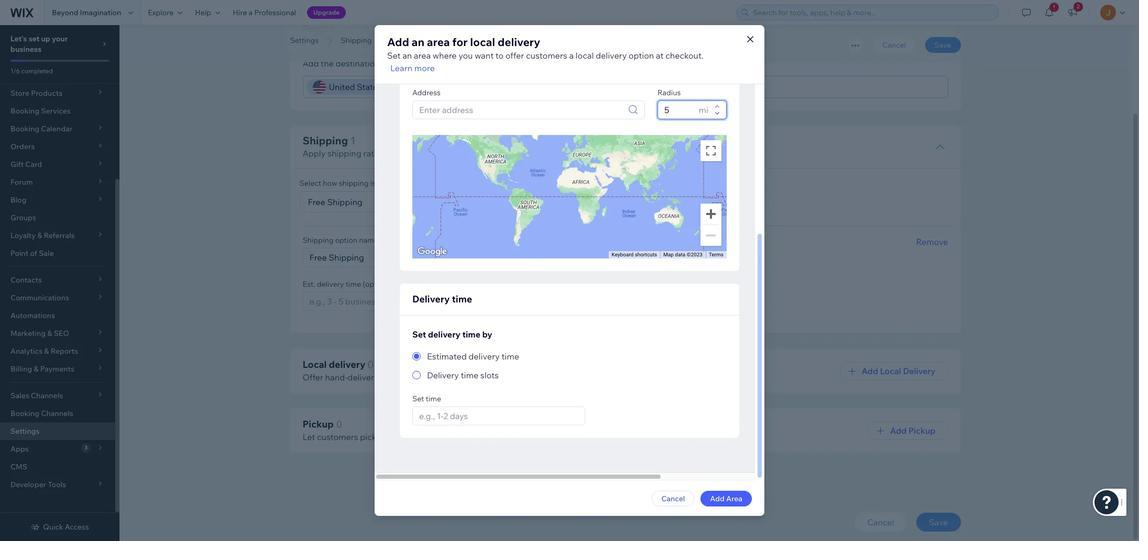 Task type: locate. For each thing, give the bounding box(es) containing it.
booking inside 'booking services' link
[[10, 106, 39, 116]]

1 horizontal spatial 0
[[367, 359, 374, 372]]

0 vertical spatial this
[[395, 58, 409, 69]]

to left offer
[[496, 50, 504, 61]]

cms
[[10, 463, 27, 472]]

0 horizontal spatial local
[[303, 359, 327, 371]]

in
[[386, 58, 393, 69], [438, 432, 445, 443]]

shipping inside shipping 1 apply shipping rates to this region.
[[303, 134, 348, 147]]

0 horizontal spatial in
[[386, 58, 393, 69]]

customers right offer
[[526, 50, 567, 61]]

help button
[[189, 0, 226, 25]]

delivery up slots
[[469, 352, 500, 362]]

delivery time
[[412, 293, 472, 305]]

0 vertical spatial 0
[[367, 359, 374, 372]]

domestic
[[394, 36, 427, 45]]

1 vertical spatial shipping
[[339, 179, 369, 188]]

delivery
[[498, 35, 540, 49], [596, 50, 627, 61], [317, 280, 344, 289], [428, 330, 460, 340], [469, 352, 500, 362], [329, 359, 365, 371], [348, 373, 379, 383]]

an up region:
[[412, 35, 424, 49]]

booking left services
[[10, 106, 39, 116]]

booking
[[10, 106, 39, 116], [10, 409, 39, 419]]

option group
[[412, 351, 727, 382]]

cancel for cancel button to the middle
[[661, 495, 685, 504]]

settings inside sidebar element
[[10, 427, 40, 436]]

for
[[452, 35, 468, 49]]

0 vertical spatial shipping
[[341, 36, 372, 45]]

1 horizontal spatial customers
[[526, 50, 567, 61]]

1 horizontal spatial local
[[880, 366, 901, 377]]

apply
[[303, 148, 326, 159]]

2 vertical spatial to
[[381, 373, 389, 383]]

1 horizontal spatial local
[[576, 50, 594, 61]]

1 booking from the top
[[10, 106, 39, 116]]

shipping down 1
[[327, 148, 361, 159]]

option inside add an area for local delivery set an area where you want to offer customers a local delivery option at checkout. learn more
[[629, 50, 654, 61]]

in right orders
[[438, 432, 445, 443]]

1 horizontal spatial region.
[[455, 373, 482, 383]]

quick access button
[[31, 523, 89, 532]]

up
[[41, 34, 50, 43], [378, 432, 389, 443]]

delivery for delivery time slots
[[427, 370, 459, 381]]

save
[[935, 40, 951, 50], [929, 518, 948, 528]]

1 vertical spatial local
[[576, 50, 594, 61]]

shipping
[[341, 36, 372, 45], [303, 134, 348, 147], [303, 236, 334, 245]]

set down delivery time
[[412, 330, 426, 340]]

in up 54
[[386, 58, 393, 69]]

region:
[[411, 58, 438, 69]]

0 horizontal spatial pickup
[[303, 419, 334, 431]]

region. inside local delivery 0 offer hand-delivery to areas within this region.
[[455, 373, 482, 383]]

delivery time slots
[[427, 370, 499, 381]]

help
[[195, 8, 211, 17]]

1 vertical spatial booking
[[10, 409, 39, 419]]

radius
[[658, 88, 681, 97]]

map region
[[301, 63, 1139, 542]]

mi
[[699, 105, 708, 115]]

beyond
[[52, 8, 78, 17]]

1 vertical spatial cancel button
[[652, 491, 694, 507]]

delivery left areas
[[348, 373, 379, 383]]

1 vertical spatial shipping
[[303, 134, 348, 147]]

booking left channels
[[10, 409, 39, 419]]

0 vertical spatial shipping
[[327, 148, 361, 159]]

1 vertical spatial a
[[569, 50, 574, 61]]

1 vertical spatial customers
[[317, 432, 358, 443]]

0 vertical spatial in
[[386, 58, 393, 69]]

1 horizontal spatial option
[[629, 50, 654, 61]]

0 vertical spatial cancel
[[882, 40, 906, 50]]

0 horizontal spatial option
[[335, 236, 357, 245]]

0 horizontal spatial local
[[470, 35, 495, 49]]

up inside pickup 0 let customers pick up their orders in person.
[[378, 432, 389, 443]]

2 booking from the top
[[10, 409, 39, 419]]

0 vertical spatial a
[[249, 8, 253, 17]]

to inside add an area for local delivery set an area where you want to offer customers a local delivery option at checkout. learn more
[[496, 50, 504, 61]]

estimated delivery time
[[427, 352, 519, 362]]

option
[[629, 50, 654, 61], [335, 236, 357, 245]]

1 horizontal spatial a
[[569, 50, 574, 61]]

e.g., Standard Shipping field
[[306, 249, 495, 267]]

0 vertical spatial set
[[387, 50, 401, 61]]

pick
[[360, 432, 376, 443]]

quick
[[43, 523, 63, 532]]

a inside add an area for local delivery set an area where you want to offer customers a local delivery option at checkout. learn more
[[569, 50, 574, 61]]

1 horizontal spatial up
[[378, 432, 389, 443]]

option left name
[[335, 236, 357, 245]]

professional
[[254, 8, 296, 17]]

map data ©2023
[[663, 252, 703, 258]]

2 vertical spatial shipping
[[303, 236, 334, 245]]

option left 'at'
[[629, 50, 654, 61]]

of
[[30, 249, 37, 258]]

cancel for cancel button to the bottom
[[867, 518, 894, 528]]

0 vertical spatial save button
[[925, 37, 961, 53]]

settings
[[290, 36, 319, 45], [10, 427, 40, 436]]

shipping left is
[[339, 179, 369, 188]]

delivery up offer
[[498, 35, 540, 49]]

1 horizontal spatial pickup
[[908, 426, 936, 437]]

0 horizontal spatial 0
[[336, 419, 342, 431]]

shipping inside shipping 1 apply shipping rates to this region.
[[327, 148, 361, 159]]

this left region:
[[395, 58, 409, 69]]

an
[[412, 35, 424, 49], [402, 50, 412, 61]]

0 vertical spatial booking
[[10, 106, 39, 116]]

sidebar element
[[0, 0, 119, 542]]

1 horizontal spatial settings
[[290, 36, 319, 45]]

1 vertical spatial cancel
[[661, 495, 685, 504]]

0 horizontal spatial customers
[[317, 432, 358, 443]]

local delivery 0 offer hand-delivery to areas within this region.
[[303, 359, 482, 383]]

0 vertical spatial settings
[[290, 36, 319, 45]]

data
[[675, 252, 685, 258]]

this right within
[[439, 373, 453, 383]]

business
[[10, 45, 41, 54]]

add destination button
[[482, 81, 561, 93]]

2 vertical spatial this
[[439, 373, 453, 383]]

region. down estimated delivery time
[[455, 373, 482, 383]]

booking inside booking channels link
[[10, 409, 39, 419]]

terms link
[[709, 252, 724, 258]]

booking for booking services
[[10, 106, 39, 116]]

None field
[[564, 76, 943, 97], [305, 192, 545, 213], [564, 76, 943, 97], [305, 192, 545, 213]]

select
[[299, 179, 321, 188]]

1 vertical spatial region.
[[455, 373, 482, 383]]

quick access
[[43, 523, 89, 532]]

est.
[[303, 280, 315, 289]]

region. up the calculated:
[[411, 148, 438, 159]]

customers inside pickup 0 let customers pick up their orders in person.
[[317, 432, 358, 443]]

an up learn more 'link'
[[402, 50, 412, 61]]

0 vertical spatial region.
[[411, 148, 438, 159]]

1 vertical spatial to
[[385, 148, 393, 159]]

1 vertical spatial this
[[395, 148, 409, 159]]

0 horizontal spatial region.
[[411, 148, 438, 159]]

united
[[329, 82, 355, 92]]

shipping for option
[[303, 236, 334, 245]]

add
[[387, 35, 409, 49], [303, 58, 319, 69], [498, 82, 514, 92], [862, 366, 878, 377], [890, 426, 907, 437], [710, 495, 725, 504]]

add inside button
[[890, 426, 907, 437]]

e.g., 1-2 days field
[[416, 408, 582, 425]]

delivery inside option group
[[427, 370, 459, 381]]

destinations
[[336, 58, 384, 69]]

1 horizontal spatial in
[[438, 432, 445, 443]]

settings down booking channels
[[10, 427, 40, 436]]

shipping option name
[[303, 236, 378, 245]]

customers
[[526, 50, 567, 61], [317, 432, 358, 443]]

settings down region
[[290, 36, 319, 45]]

0 vertical spatial to
[[496, 50, 504, 61]]

0 vertical spatial customers
[[526, 50, 567, 61]]

shipping up destinations
[[341, 36, 372, 45]]

this inside local delivery 0 offer hand-delivery to areas within this region.
[[439, 373, 453, 383]]

estimated
[[427, 352, 467, 362]]

to inside local delivery 0 offer hand-delivery to areas within this region.
[[381, 373, 389, 383]]

1 horizontal spatial settings link
[[285, 35, 324, 46]]

sale
[[39, 249, 54, 258]]

1 vertical spatial in
[[438, 432, 445, 443]]

0 vertical spatial up
[[41, 34, 50, 43]]

states
[[397, 82, 421, 92]]

groups
[[10, 213, 36, 223]]

1 vertical spatial set
[[412, 330, 426, 340]]

delivery inside add local delivery button
[[903, 366, 936, 377]]

$
[[466, 297, 471, 307]]

explore
[[148, 8, 174, 17]]

1 vertical spatial an
[[402, 50, 412, 61]]

delivery
[[412, 293, 450, 305], [903, 366, 936, 377], [427, 370, 459, 381]]

upgrade button
[[307, 6, 346, 19]]

shipping up est.
[[303, 236, 334, 245]]

option group containing estimated delivery time
[[412, 351, 727, 382]]

region.
[[411, 148, 438, 159], [455, 373, 482, 383]]

set down within
[[412, 395, 424, 404]]

your
[[52, 34, 68, 43]]

None text field
[[661, 101, 696, 119]]

add area
[[710, 495, 742, 504]]

services
[[41, 106, 71, 116]]

customers right let
[[317, 432, 358, 443]]

google image
[[415, 245, 450, 259]]

at
[[656, 50, 664, 61]]

learn more link
[[390, 62, 435, 74]]

settings link down region
[[285, 35, 324, 46]]

up right set
[[41, 34, 50, 43]]

united states
[[329, 82, 382, 92]]

automations
[[10, 311, 55, 321]]

to right rates
[[385, 148, 393, 159]]

add inside add an area for local delivery set an area where you want to offer customers a local delivery option at checkout. learn more
[[387, 35, 409, 49]]

cancel for cancel button to the top
[[882, 40, 906, 50]]

1
[[350, 134, 356, 147]]

0 horizontal spatial settings
[[10, 427, 40, 436]]

name
[[359, 236, 378, 245]]

cancel button
[[873, 37, 915, 53], [652, 491, 694, 507], [855, 514, 907, 533]]

area up where
[[427, 35, 450, 49]]

set up learn
[[387, 50, 401, 61]]

set inside add an area for local delivery set an area where you want to offer customers a local delivery option at checkout. learn more
[[387, 50, 401, 61]]

shipping up apply
[[303, 134, 348, 147]]

add area button
[[701, 491, 752, 507]]

Search for tools, apps, help & more... field
[[750, 5, 995, 20]]

54
[[385, 82, 395, 92]]

0 horizontal spatial up
[[41, 34, 50, 43]]

set time
[[412, 395, 441, 404]]

2 vertical spatial set
[[412, 395, 424, 404]]

1 vertical spatial 0
[[336, 419, 342, 431]]

customers inside add an area for local delivery set an area where you want to offer customers a local delivery option at checkout. learn more
[[526, 50, 567, 61]]

this right rates
[[395, 148, 409, 159]]

1 vertical spatial settings link
[[0, 423, 115, 441]]

a
[[249, 8, 253, 17], [569, 50, 574, 61]]

area up more
[[414, 50, 431, 61]]

local inside local delivery 0 offer hand-delivery to areas within this region.
[[303, 359, 327, 371]]

destination
[[516, 82, 561, 92]]

this inside shipping 1 apply shipping rates to this region.
[[395, 148, 409, 159]]

save button
[[925, 37, 961, 53], [916, 514, 961, 533]]

0 vertical spatial local
[[470, 35, 495, 49]]

54 states  - edit
[[385, 82, 443, 92]]

up right pick
[[378, 432, 389, 443]]

access
[[65, 523, 89, 532]]

to left areas
[[381, 373, 389, 383]]

settings link down channels
[[0, 423, 115, 441]]

1 vertical spatial settings
[[10, 427, 40, 436]]

local
[[303, 359, 327, 371], [880, 366, 901, 377]]

0 vertical spatial option
[[629, 50, 654, 61]]

1 vertical spatial up
[[378, 432, 389, 443]]

cancel
[[882, 40, 906, 50], [661, 495, 685, 504], [867, 518, 894, 528]]

completed
[[21, 67, 53, 75]]

2 vertical spatial cancel
[[867, 518, 894, 528]]



Task type: describe. For each thing, give the bounding box(es) containing it.
delivery left 'at'
[[596, 50, 627, 61]]

offer
[[505, 50, 524, 61]]

point
[[10, 249, 28, 258]]

select how shipping is calculated:
[[299, 179, 414, 188]]

0 vertical spatial settings link
[[285, 35, 324, 46]]

1 vertical spatial option
[[335, 236, 357, 245]]

1/6
[[10, 67, 20, 75]]

pickup 0 let customers pick up their orders in person.
[[303, 419, 476, 443]]

shipping link
[[336, 35, 377, 46]]

areas
[[390, 373, 412, 383]]

hand-
[[325, 373, 348, 383]]

to inside shipping 1 apply shipping rates to this region.
[[385, 148, 393, 159]]

rates
[[363, 148, 383, 159]]

delivery up estimated
[[428, 330, 460, 340]]

0 field
[[471, 293, 547, 311]]

delivery right est.
[[317, 280, 344, 289]]

cms link
[[0, 458, 115, 476]]

local inside button
[[880, 366, 901, 377]]

offer
[[303, 373, 323, 383]]

hire a professional
[[233, 8, 296, 17]]

remove
[[916, 237, 948, 248]]

1 vertical spatial save button
[[916, 514, 961, 533]]

set for set delivery time by
[[412, 330, 426, 340]]

booking channels
[[10, 409, 73, 419]]

pickup inside pickup 0 let customers pick up their orders in person.
[[303, 419, 334, 431]]

0 vertical spatial save
[[935, 40, 951, 50]]

(optional)
[[363, 280, 396, 289]]

2 button
[[1061, 0, 1084, 25]]

is
[[370, 179, 376, 188]]

arrow up outline image
[[935, 142, 945, 152]]

keyboard
[[612, 252, 634, 258]]

1 vertical spatial area
[[414, 50, 431, 61]]

set for set time
[[412, 395, 424, 404]]

hire
[[233, 8, 247, 17]]

imagination
[[80, 8, 121, 17]]

0 vertical spatial cancel button
[[873, 37, 915, 53]]

delivery for delivery time
[[412, 293, 450, 305]]

more
[[414, 63, 435, 73]]

person.
[[447, 432, 476, 443]]

0 inside local delivery 0 offer hand-delivery to areas within this region.
[[367, 359, 374, 372]]

you
[[459, 50, 473, 61]]

0 horizontal spatial settings link
[[0, 423, 115, 441]]

add for the
[[303, 58, 319, 69]]

add pickup button
[[868, 422, 948, 441]]

add pickup
[[890, 426, 936, 437]]

add for an
[[387, 35, 409, 49]]

©2023
[[687, 252, 703, 258]]

0 vertical spatial an
[[412, 35, 424, 49]]

shipping 1 apply shipping rates to this region.
[[303, 134, 438, 159]]

learn
[[390, 63, 412, 73]]

hire a professional link
[[226, 0, 302, 25]]

add local delivery button
[[840, 362, 948, 381]]

delivery up hand-
[[329, 359, 365, 371]]

terms
[[709, 252, 724, 258]]

calculated:
[[377, 179, 414, 188]]

keyboard shortcuts button
[[612, 252, 657, 259]]

rate
[[459, 280, 475, 289]]

slots
[[480, 370, 499, 381]]

add for area
[[710, 495, 725, 504]]

add for local
[[862, 366, 878, 377]]

set
[[29, 34, 39, 43]]

booking channels link
[[0, 405, 115, 423]]

by
[[482, 330, 492, 340]]

0 vertical spatial area
[[427, 35, 450, 49]]

delivery inside option group
[[469, 352, 500, 362]]

54 states  - edit button
[[385, 81, 459, 93]]

want
[[475, 50, 494, 61]]

pickup inside button
[[908, 426, 936, 437]]

booking for booking channels
[[10, 409, 39, 419]]

booking services
[[10, 106, 71, 116]]

keyboard shortcuts
[[612, 252, 657, 258]]

states
[[357, 82, 382, 92]]

0 horizontal spatial a
[[249, 8, 253, 17]]

where
[[433, 50, 457, 61]]

channels
[[41, 409, 73, 419]]

add for destination
[[498, 82, 514, 92]]

point of sale link
[[0, 245, 115, 262]]

add the destinations in this region:
[[303, 58, 438, 69]]

address
[[412, 88, 441, 97]]

area
[[726, 495, 742, 504]]

let's
[[10, 34, 27, 43]]

2
[[1077, 3, 1080, 10]]

checkout.
[[666, 50, 704, 61]]

groups link
[[0, 209, 115, 227]]

region. inside shipping 1 apply shipping rates to this region.
[[411, 148, 438, 159]]

edit
[[427, 82, 443, 92]]

1 vertical spatial save
[[929, 518, 948, 528]]

in inside pickup 0 let customers pick up their orders in person.
[[438, 432, 445, 443]]

point of sale
[[10, 249, 54, 258]]

map
[[663, 252, 674, 258]]

2 vertical spatial cancel button
[[855, 514, 907, 533]]

add an area for local delivery set an area where you want to offer customers a local delivery option at checkout. learn more
[[387, 35, 704, 73]]

region
[[303, 22, 334, 34]]

-
[[423, 82, 426, 92]]

0 inside pickup 0 let customers pick up their orders in person.
[[336, 419, 342, 431]]

let
[[303, 432, 315, 443]]

let's set up your business
[[10, 34, 68, 54]]

Enter address field
[[416, 101, 626, 119]]

e.g., 3 - 5 business days field
[[306, 293, 443, 311]]

est. delivery time (optional)
[[303, 280, 396, 289]]

1/6 completed
[[10, 67, 53, 75]]

booking services link
[[0, 102, 115, 120]]

add for pickup
[[890, 426, 907, 437]]

within
[[413, 373, 437, 383]]

upgrade
[[313, 8, 340, 16]]

set delivery time by
[[412, 330, 492, 340]]

up inside let's set up your business
[[41, 34, 50, 43]]

shipping for 1
[[303, 134, 348, 147]]

beyond imagination
[[52, 8, 121, 17]]



Task type: vqa. For each thing, say whether or not it's contained in the screenshot.
Manage Media button
no



